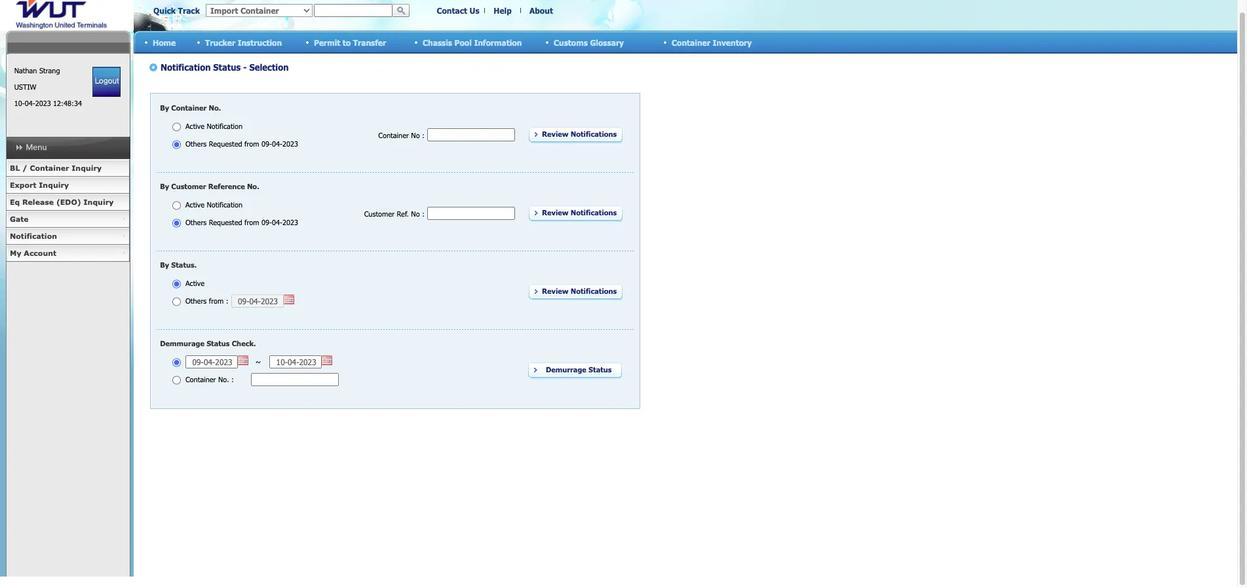Task type: describe. For each thing, give the bounding box(es) containing it.
1 vertical spatial inquiry
[[39, 181, 69, 189]]

04-
[[25, 99, 35, 107]]

(edo)
[[56, 198, 81, 206]]

my account
[[10, 249, 56, 258]]

0 vertical spatial container
[[672, 38, 710, 47]]

export
[[10, 181, 36, 189]]

notification link
[[6, 228, 130, 245]]

bl / container inquiry link
[[6, 160, 130, 177]]

my
[[10, 249, 21, 258]]

gate link
[[6, 211, 130, 228]]

my account link
[[6, 245, 130, 262]]

help
[[494, 6, 512, 15]]

home
[[153, 38, 176, 47]]

1 vertical spatial container
[[30, 164, 69, 172]]

chassis
[[423, 38, 452, 47]]

customs glossary
[[554, 38, 624, 47]]

customs
[[554, 38, 588, 47]]

track
[[178, 6, 200, 15]]

release
[[22, 198, 54, 206]]

pool
[[455, 38, 472, 47]]

strang
[[39, 66, 60, 75]]

permit to transfer
[[314, 38, 386, 47]]

eq
[[10, 198, 20, 206]]

bl
[[10, 164, 20, 172]]

about
[[530, 6, 553, 15]]

help link
[[494, 6, 512, 15]]

nathan
[[14, 66, 37, 75]]



Task type: vqa. For each thing, say whether or not it's contained in the screenshot.
Login image at top left
yes



Task type: locate. For each thing, give the bounding box(es) containing it.
inquiry
[[72, 164, 102, 172], [39, 181, 69, 189], [84, 198, 114, 206]]

quick
[[153, 6, 176, 15]]

contact
[[437, 6, 467, 15]]

inquiry right (edo)
[[84, 198, 114, 206]]

login image
[[93, 67, 121, 97]]

contact us link
[[437, 6, 479, 15]]

2023
[[35, 99, 51, 107]]

10-04-2023 12:48:34
[[14, 99, 82, 107]]

inventory
[[713, 38, 752, 47]]

account
[[24, 249, 56, 258]]

container left inventory at the top right of the page
[[672, 38, 710, 47]]

to
[[343, 38, 351, 47]]

ustiw
[[14, 83, 36, 91]]

gate
[[10, 215, 29, 223]]

inquiry for (edo)
[[84, 198, 114, 206]]

trucker instruction
[[205, 38, 282, 47]]

glossary
[[590, 38, 624, 47]]

transfer
[[353, 38, 386, 47]]

contact us
[[437, 6, 479, 15]]

1 horizontal spatial container
[[672, 38, 710, 47]]

eq release (edo) inquiry link
[[6, 194, 130, 211]]

12:48:34
[[53, 99, 82, 107]]

2 vertical spatial inquiry
[[84, 198, 114, 206]]

notification
[[10, 232, 57, 241]]

quick track
[[153, 6, 200, 15]]

0 vertical spatial inquiry
[[72, 164, 102, 172]]

0 horizontal spatial container
[[30, 164, 69, 172]]

bl / container inquiry
[[10, 164, 102, 172]]

container
[[672, 38, 710, 47], [30, 164, 69, 172]]

us
[[470, 6, 479, 15]]

nathan strang
[[14, 66, 60, 75]]

container inventory
[[672, 38, 752, 47]]

inquiry for container
[[72, 164, 102, 172]]

inquiry down bl / container inquiry
[[39, 181, 69, 189]]

information
[[474, 38, 522, 47]]

10-
[[14, 99, 25, 107]]

container up export inquiry
[[30, 164, 69, 172]]

/
[[22, 164, 27, 172]]

instruction
[[238, 38, 282, 47]]

permit
[[314, 38, 340, 47]]

chassis pool information
[[423, 38, 522, 47]]

inquiry up export inquiry link
[[72, 164, 102, 172]]

None text field
[[314, 4, 393, 17]]

export inquiry link
[[6, 177, 130, 194]]

eq release (edo) inquiry
[[10, 198, 114, 206]]

trucker
[[205, 38, 235, 47]]

about link
[[530, 6, 553, 15]]

export inquiry
[[10, 181, 69, 189]]



